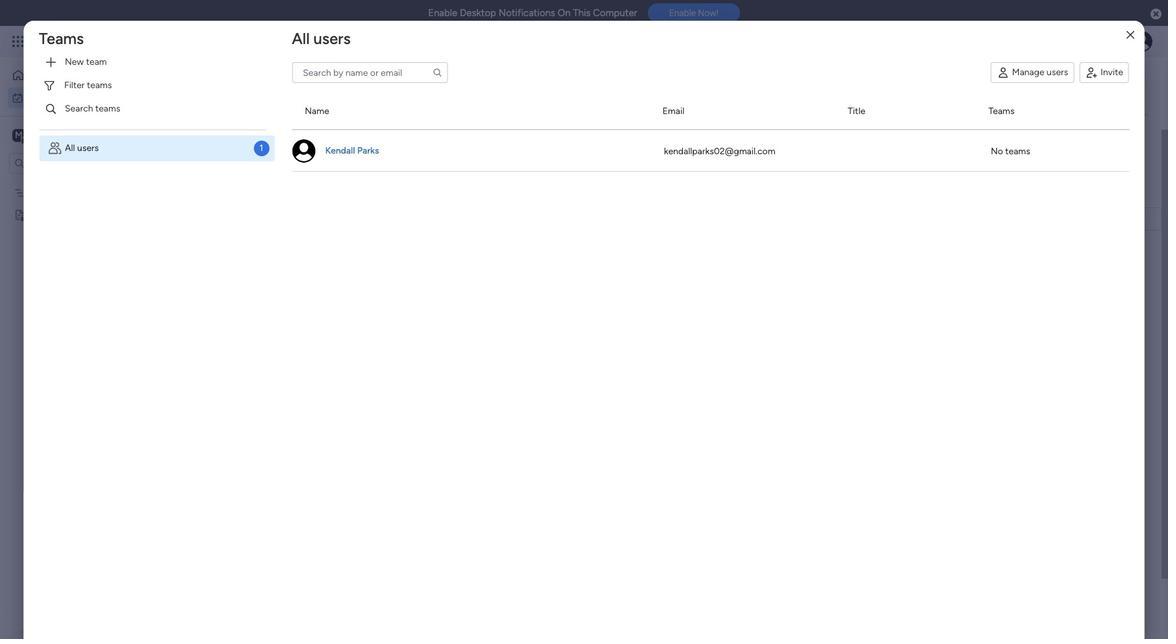 Task type: describe. For each thing, give the bounding box(es) containing it.
search teams button
[[39, 99, 266, 119]]

Filter dashboard by text search field
[[191, 130, 314, 151]]

row containing name
[[292, 94, 1130, 130]]

my work button
[[8, 87, 140, 108]]

list box containing marketing plan
[[0, 179, 166, 401]]

0 horizontal spatial kendall parks image
[[292, 139, 315, 163]]

with margin right image
[[44, 103, 57, 116]]

Search in workspace field
[[27, 156, 108, 171]]

new team
[[65, 56, 107, 68]]

items
[[386, 134, 409, 145]]

1 vertical spatial all
[[65, 143, 75, 154]]

filter
[[64, 80, 85, 91]]

close image
[[1127, 30, 1135, 40]]

main workspace
[[30, 129, 106, 141]]

0 vertical spatial users
[[314, 29, 351, 48]]

0 vertical spatial all
[[292, 29, 310, 48]]

2 vertical spatial users
[[77, 143, 99, 154]]

manage users
[[1013, 67, 1069, 78]]

invite
[[1102, 67, 1124, 78]]

enable now!
[[670, 8, 719, 18]]

row containing kendall parks
[[292, 130, 1130, 172]]

search
[[65, 103, 93, 114]]

my
[[29, 92, 41, 103]]

0 horizontal spatial all users
[[65, 143, 99, 154]]

done
[[364, 134, 384, 145]]

with margin right image
[[44, 56, 57, 69]]

computer
[[593, 7, 638, 19]]

grid containing name
[[292, 94, 1130, 638]]

home button
[[8, 65, 140, 86]]

workspace image
[[12, 128, 25, 142]]

teams for filter teams
[[87, 80, 112, 91]]

kendall
[[325, 145, 355, 156]]

filter teams
[[64, 80, 112, 91]]

marketing
[[31, 187, 71, 198]]

no
[[991, 145, 1004, 156]]

0 vertical spatial all users
[[292, 29, 351, 48]]

now!
[[699, 8, 719, 18]]

plan
[[73, 187, 90, 198]]

kendall parks link
[[323, 144, 381, 157]]

new team button
[[39, 52, 266, 73]]

teams for no teams
[[1006, 145, 1031, 156]]

hide
[[342, 134, 361, 145]]

home
[[30, 69, 55, 80]]



Task type: vqa. For each thing, say whether or not it's contained in the screenshot.
Explore corresponding to Automate
no



Task type: locate. For each thing, give the bounding box(es) containing it.
1 vertical spatial teams
[[95, 103, 120, 114]]

manage
[[1013, 67, 1045, 78]]

email
[[663, 106, 685, 117]]

kendallparks02@gmail.com
[[664, 145, 776, 156]]

dapulse close image
[[1151, 8, 1162, 21]]

teams inside popup button
[[87, 80, 112, 91]]

manage users button
[[991, 62, 1075, 83]]

enable
[[428, 7, 458, 19], [670, 8, 696, 18]]

teams for search teams
[[95, 103, 120, 114]]

1 vertical spatial search image
[[298, 135, 308, 145]]

0 vertical spatial kendall parks image
[[1133, 31, 1153, 52]]

1
[[260, 143, 263, 154]]

notifications
[[499, 7, 556, 19]]

team
[[86, 56, 107, 68]]

2 row from the top
[[292, 130, 1130, 172]]

list box
[[0, 179, 166, 401]]

1 horizontal spatial users
[[314, 29, 351, 48]]

work
[[43, 92, 63, 103]]

1 horizontal spatial all
[[292, 29, 310, 48]]

kendall parks
[[325, 145, 379, 156]]

all users up 'search by name or email' search field on the left of the page
[[292, 29, 351, 48]]

0 vertical spatial teams
[[87, 80, 112, 91]]

users right manage at right
[[1047, 67, 1069, 78]]

marketing plan
[[31, 187, 90, 198]]

enable now! button
[[648, 3, 741, 23]]

0 horizontal spatial enable
[[428, 7, 458, 19]]

2 horizontal spatial users
[[1047, 67, 1069, 78]]

this
[[573, 7, 591, 19]]

workspace
[[55, 129, 106, 141]]

users
[[314, 29, 351, 48], [1047, 67, 1069, 78], [77, 143, 99, 154]]

option
[[0, 181, 166, 184]]

1 vertical spatial all users
[[65, 143, 99, 154]]

0 vertical spatial search image
[[432, 68, 443, 78]]

grid
[[292, 94, 1130, 638]]

main
[[30, 129, 53, 141]]

row up 'kendallparks02@gmail.com'
[[292, 94, 1130, 130]]

filter teams button
[[39, 75, 266, 96]]

kendall parks image down the dapulse close icon
[[1133, 31, 1153, 52]]

Search by name or email search field
[[292, 62, 448, 83]]

1 vertical spatial teams
[[989, 106, 1015, 117]]

users inside button
[[1047, 67, 1069, 78]]

monday
[[58, 34, 102, 49]]

search image
[[432, 68, 443, 78], [298, 135, 308, 145]]

0 horizontal spatial teams
[[39, 29, 84, 48]]

all users
[[292, 29, 351, 48], [65, 143, 99, 154]]

lottie animation image
[[0, 509, 166, 640]]

teams
[[87, 80, 112, 91], [95, 103, 120, 114], [1006, 145, 1031, 156]]

1 horizontal spatial teams
[[989, 106, 1015, 117]]

teams down team
[[87, 80, 112, 91]]

notes
[[31, 209, 55, 220]]

None search field
[[191, 130, 314, 151]]

teams inside button
[[95, 103, 120, 114]]

private board image
[[14, 209, 26, 221]]

monday button
[[34, 25, 207, 58]]

None search field
[[292, 62, 448, 83]]

no teams
[[991, 145, 1031, 156]]

users up 'search by name or email' search field on the left of the page
[[314, 29, 351, 48]]

kendall parks image left kendall
[[292, 139, 315, 163]]

0 horizontal spatial users
[[77, 143, 99, 154]]

m
[[15, 129, 23, 141]]

enable left desktop
[[428, 7, 458, 19]]

kendall parks image
[[1133, 31, 1153, 52], [292, 139, 315, 163]]

0 horizontal spatial all
[[65, 143, 75, 154]]

2 vertical spatial teams
[[1006, 145, 1031, 156]]

1 horizontal spatial search image
[[432, 68, 443, 78]]

row down the "email"
[[292, 130, 1130, 172]]

teams
[[39, 29, 84, 48], [989, 106, 1015, 117]]

1 vertical spatial users
[[1047, 67, 1069, 78]]

1 horizontal spatial all users
[[292, 29, 351, 48]]

name
[[305, 106, 329, 117]]

my work
[[29, 92, 63, 103]]

teams right no
[[1006, 145, 1031, 156]]

1 horizontal spatial kendall parks image
[[1133, 31, 1153, 52]]

1 row from the top
[[292, 94, 1130, 130]]

select product image
[[12, 35, 25, 48]]

parks
[[357, 145, 379, 156]]

1 vertical spatial kendall parks image
[[292, 139, 315, 163]]

lottie animation element
[[0, 509, 166, 640]]

users down workspace
[[77, 143, 99, 154]]

teams right search
[[95, 103, 120, 114]]

invite button
[[1080, 62, 1130, 83]]

enable for enable now!
[[670, 8, 696, 18]]

enable desktop notifications on this computer
[[428, 7, 638, 19]]

search teams
[[65, 103, 120, 114]]

hide done items
[[342, 134, 409, 145]]

all users down workspace
[[65, 143, 99, 154]]

enable left the now!
[[670, 8, 696, 18]]

0 horizontal spatial search image
[[298, 135, 308, 145]]

enable inside button
[[670, 8, 696, 18]]

teams up no
[[989, 106, 1015, 117]]

0 vertical spatial teams
[[39, 29, 84, 48]]

row
[[292, 94, 1130, 130], [292, 130, 1130, 172]]

search image for 'search by name or email' search field on the left of the page
[[432, 68, 443, 78]]

title
[[849, 106, 866, 117]]

new
[[65, 56, 84, 68]]

teams up with margin right image
[[39, 29, 84, 48]]

1 horizontal spatial enable
[[670, 8, 696, 18]]

desktop
[[460, 7, 497, 19]]

workspace selection element
[[12, 128, 108, 144]]

enable for enable desktop notifications on this computer
[[428, 7, 458, 19]]

all
[[292, 29, 310, 48], [65, 143, 75, 154]]

search image for filter dashboard by text search box
[[298, 135, 308, 145]]

on
[[558, 7, 571, 19]]

teams inside row
[[989, 106, 1015, 117]]



